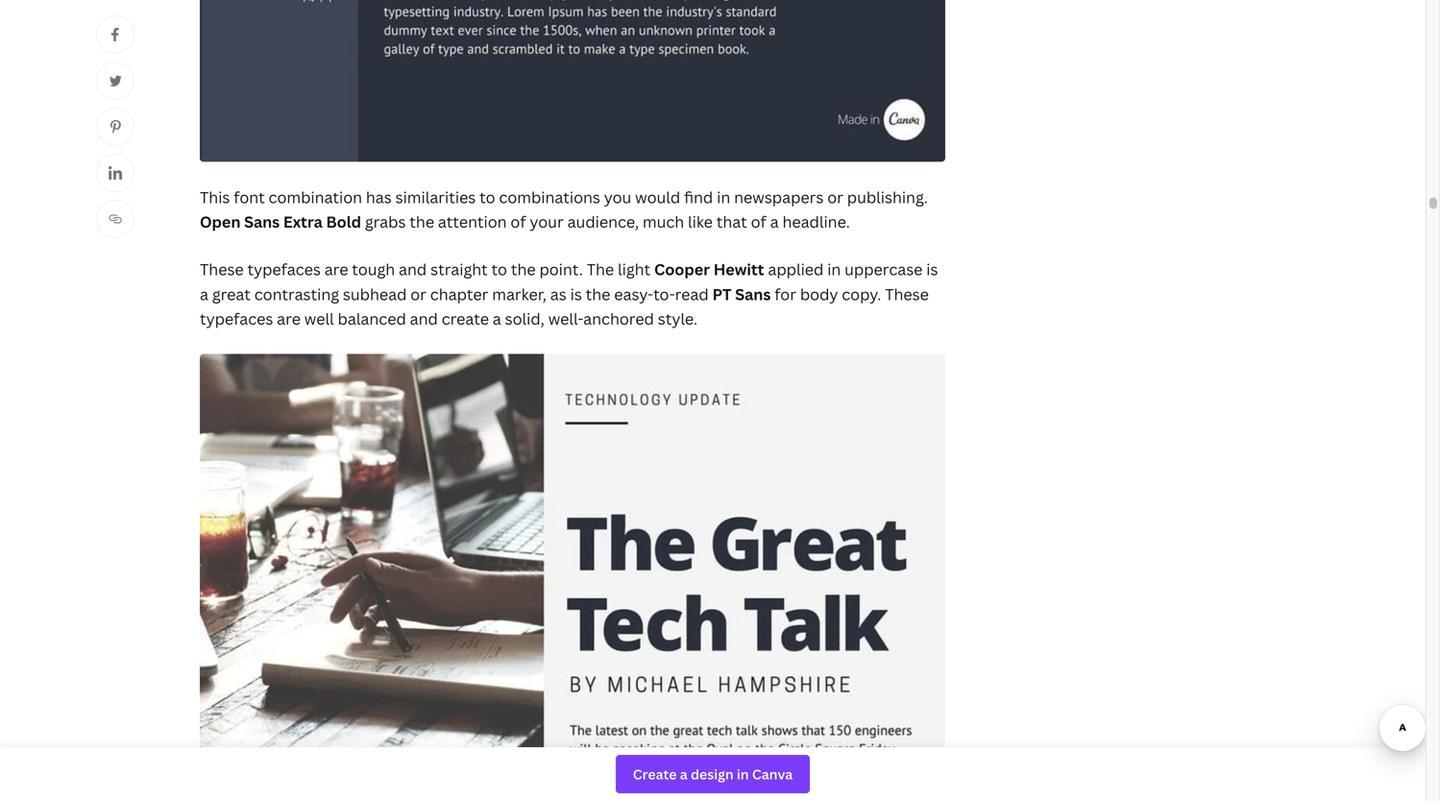 Task type: vqa. For each thing, say whether or not it's contained in the screenshot.
'the' to the bottom
yes



Task type: describe. For each thing, give the bounding box(es) containing it.
subhead
[[343, 284, 407, 304]]

for body copy. these typefaces are well balanced and create a solid, well-anchored style.
[[200, 284, 929, 329]]

these typefaces are tough and straight to the point. the light cooper hewitt
[[200, 259, 764, 280]]

straight
[[431, 259, 488, 280]]

great
[[212, 284, 251, 304]]

balanced
[[338, 308, 406, 329]]

0 vertical spatial typefaces
[[247, 259, 321, 280]]

are inside for body copy. these typefaces are well balanced and create a solid, well-anchored style.
[[277, 308, 301, 329]]

easy-
[[614, 284, 653, 304]]

font
[[234, 187, 265, 208]]

newspapers
[[734, 187, 824, 208]]

contrasting
[[254, 284, 339, 304]]

grabs
[[365, 211, 406, 232]]

hewitt
[[714, 259, 764, 280]]

1 vertical spatial to
[[492, 259, 507, 280]]

audience,
[[567, 211, 639, 232]]

anchored
[[583, 308, 654, 329]]

these inside for body copy. these typefaces are well balanced and create a solid, well-anchored style.
[[885, 284, 929, 304]]

point.
[[539, 259, 583, 280]]

solid,
[[505, 308, 545, 329]]

in inside this font combination has similarities to combinations you would find in newspapers or publishing. open sans extra bold grabs the attention of your audience, much like that of a headline.
[[717, 187, 730, 208]]

combination
[[269, 187, 362, 208]]

the inside applied in uppercase is a great contrasting subhead or chapter marker, as is the easy-to-read
[[586, 284, 611, 304]]

would
[[635, 187, 680, 208]]

pt sans
[[713, 284, 771, 304]]

similarities
[[396, 187, 476, 208]]

0 vertical spatial are
[[324, 259, 348, 280]]

sans inside this font combination has similarities to combinations you would find in newspapers or publishing. open sans extra bold grabs the attention of your audience, much like that of a headline.
[[244, 211, 280, 232]]

body
[[800, 284, 838, 304]]

you
[[604, 187, 632, 208]]

applied in uppercase is a great contrasting subhead or chapter marker, as is the easy-to-read
[[200, 259, 938, 304]]

pt
[[713, 284, 732, 304]]

and inside for body copy. these typefaces are well balanced and create a solid, well-anchored style.
[[410, 308, 438, 329]]

the inside this font combination has similarities to combinations you would find in newspapers or publishing. open sans extra bold grabs the attention of your audience, much like that of a headline.
[[410, 211, 434, 232]]

attention
[[438, 211, 507, 232]]

light
[[618, 259, 651, 280]]

0 horizontal spatial is
[[570, 284, 582, 304]]

1 vertical spatial sans
[[735, 284, 771, 304]]



Task type: locate. For each thing, give the bounding box(es) containing it.
or inside this font combination has similarities to combinations you would find in newspapers or publishing. open sans extra bold grabs the attention of your audience, much like that of a headline.
[[828, 187, 844, 208]]

this
[[200, 187, 230, 208]]

and
[[399, 259, 427, 280], [410, 308, 438, 329]]

1 vertical spatial and
[[410, 308, 438, 329]]

of left your
[[511, 211, 526, 232]]

1 horizontal spatial a
[[493, 308, 501, 329]]

the
[[410, 211, 434, 232], [511, 259, 536, 280], [586, 284, 611, 304]]

0 horizontal spatial a
[[200, 284, 208, 304]]

in inside applied in uppercase is a great contrasting subhead or chapter marker, as is the easy-to-read
[[827, 259, 841, 280]]

1 horizontal spatial or
[[828, 187, 844, 208]]

these up great
[[200, 259, 244, 280]]

your
[[530, 211, 564, 232]]

1 horizontal spatial these
[[885, 284, 929, 304]]

of right that
[[751, 211, 767, 232]]

1 vertical spatial a
[[200, 284, 208, 304]]

well-
[[548, 308, 583, 329]]

1 horizontal spatial in
[[827, 259, 841, 280]]

0 vertical spatial these
[[200, 259, 244, 280]]

to
[[480, 187, 495, 208], [492, 259, 507, 280]]

of
[[511, 211, 526, 232], [751, 211, 767, 232]]

1 horizontal spatial are
[[324, 259, 348, 280]]

or inside applied in uppercase is a great contrasting subhead or chapter marker, as is the easy-to-read
[[411, 284, 427, 304]]

1 vertical spatial are
[[277, 308, 301, 329]]

1 vertical spatial in
[[827, 259, 841, 280]]

0 horizontal spatial these
[[200, 259, 244, 280]]

cooper
[[654, 259, 710, 280]]

applied
[[768, 259, 824, 280]]

copy.
[[842, 284, 881, 304]]

publishing.
[[847, 187, 928, 208]]

are left tough
[[324, 259, 348, 280]]

2 horizontal spatial a
[[770, 211, 779, 232]]

or left chapter
[[411, 284, 427, 304]]

1 horizontal spatial the
[[511, 259, 536, 280]]

2 vertical spatial the
[[586, 284, 611, 304]]

a inside applied in uppercase is a great contrasting subhead or chapter marker, as is the easy-to-read
[[200, 284, 208, 304]]

typefaces up contrasting
[[247, 259, 321, 280]]

the
[[587, 259, 614, 280]]

0 vertical spatial is
[[927, 259, 938, 280]]

and left "create"
[[410, 308, 438, 329]]

create
[[442, 308, 489, 329]]

headline.
[[783, 211, 850, 232]]

1 horizontal spatial is
[[927, 259, 938, 280]]

a down newspapers
[[770, 211, 779, 232]]

0 vertical spatial to
[[480, 187, 495, 208]]

a left great
[[200, 284, 208, 304]]

is
[[927, 259, 938, 280], [570, 284, 582, 304]]

marker,
[[492, 284, 547, 304]]

this font combination has similarities to combinations you would find in newspapers or publishing. open sans extra bold grabs the attention of your audience, much like that of a headline.
[[200, 187, 928, 232]]

0 vertical spatial sans
[[244, 211, 280, 232]]

uppercase
[[845, 259, 923, 280]]

0 vertical spatial in
[[717, 187, 730, 208]]

in up body
[[827, 259, 841, 280]]

or up headline.
[[828, 187, 844, 208]]

0 vertical spatial a
[[770, 211, 779, 232]]

1 vertical spatial is
[[570, 284, 582, 304]]

the down the at the left top of the page
[[586, 284, 611, 304]]

combinations
[[499, 187, 600, 208]]

0 vertical spatial and
[[399, 259, 427, 280]]

1 of from the left
[[511, 211, 526, 232]]

much
[[643, 211, 684, 232]]

sans
[[244, 211, 280, 232], [735, 284, 771, 304]]

are down contrasting
[[277, 308, 301, 329]]

sans down the font
[[244, 211, 280, 232]]

in
[[717, 187, 730, 208], [827, 259, 841, 280]]

1 vertical spatial or
[[411, 284, 427, 304]]

and right tough
[[399, 259, 427, 280]]

a
[[770, 211, 779, 232], [200, 284, 208, 304], [493, 308, 501, 329]]

or
[[828, 187, 844, 208], [411, 284, 427, 304]]

2 vertical spatial a
[[493, 308, 501, 329]]

a inside for body copy. these typefaces are well balanced and create a solid, well-anchored style.
[[493, 308, 501, 329]]

well
[[304, 308, 334, 329]]

1 vertical spatial typefaces
[[200, 308, 273, 329]]

is right uppercase
[[927, 259, 938, 280]]

1 horizontal spatial sans
[[735, 284, 771, 304]]

for
[[775, 284, 797, 304]]

a inside this font combination has similarities to combinations you would find in newspapers or publishing. open sans extra bold grabs the attention of your audience, much like that of a headline.
[[770, 211, 779, 232]]

open
[[200, 211, 241, 232]]

0 horizontal spatial of
[[511, 211, 526, 232]]

0 horizontal spatial in
[[717, 187, 730, 208]]

find
[[684, 187, 713, 208]]

in right find
[[717, 187, 730, 208]]

these down uppercase
[[885, 284, 929, 304]]

0 vertical spatial the
[[410, 211, 434, 232]]

1 horizontal spatial of
[[751, 211, 767, 232]]

is right as
[[570, 284, 582, 304]]

0 vertical spatial or
[[828, 187, 844, 208]]

bold
[[326, 211, 361, 232]]

2 horizontal spatial the
[[586, 284, 611, 304]]

0 horizontal spatial or
[[411, 284, 427, 304]]

to up "marker,"
[[492, 259, 507, 280]]

sans down hewitt
[[735, 284, 771, 304]]

extra
[[283, 211, 323, 232]]

are
[[324, 259, 348, 280], [277, 308, 301, 329]]

0 horizontal spatial the
[[410, 211, 434, 232]]

that
[[717, 211, 747, 232]]

like
[[688, 211, 713, 232]]

as
[[550, 284, 567, 304]]

to inside this font combination has similarities to combinations you would find in newspapers or publishing. open sans extra bold grabs the attention of your audience, much like that of a headline.
[[480, 187, 495, 208]]

read
[[675, 284, 709, 304]]

has
[[366, 187, 392, 208]]

0 horizontal spatial are
[[277, 308, 301, 329]]

to up attention
[[480, 187, 495, 208]]

these
[[200, 259, 244, 280], [885, 284, 929, 304]]

0 horizontal spatial sans
[[244, 211, 280, 232]]

typefaces inside for body copy. these typefaces are well balanced and create a solid, well-anchored style.
[[200, 308, 273, 329]]

the up "marker,"
[[511, 259, 536, 280]]

typefaces down great
[[200, 308, 273, 329]]

tough
[[352, 259, 395, 280]]

a left the solid,
[[493, 308, 501, 329]]

to-
[[653, 284, 675, 304]]

1 vertical spatial these
[[885, 284, 929, 304]]

2 of from the left
[[751, 211, 767, 232]]

the down the "similarities"
[[410, 211, 434, 232]]

chapter
[[430, 284, 488, 304]]

style.
[[658, 308, 698, 329]]

1 vertical spatial the
[[511, 259, 536, 280]]

typefaces
[[247, 259, 321, 280], [200, 308, 273, 329]]



